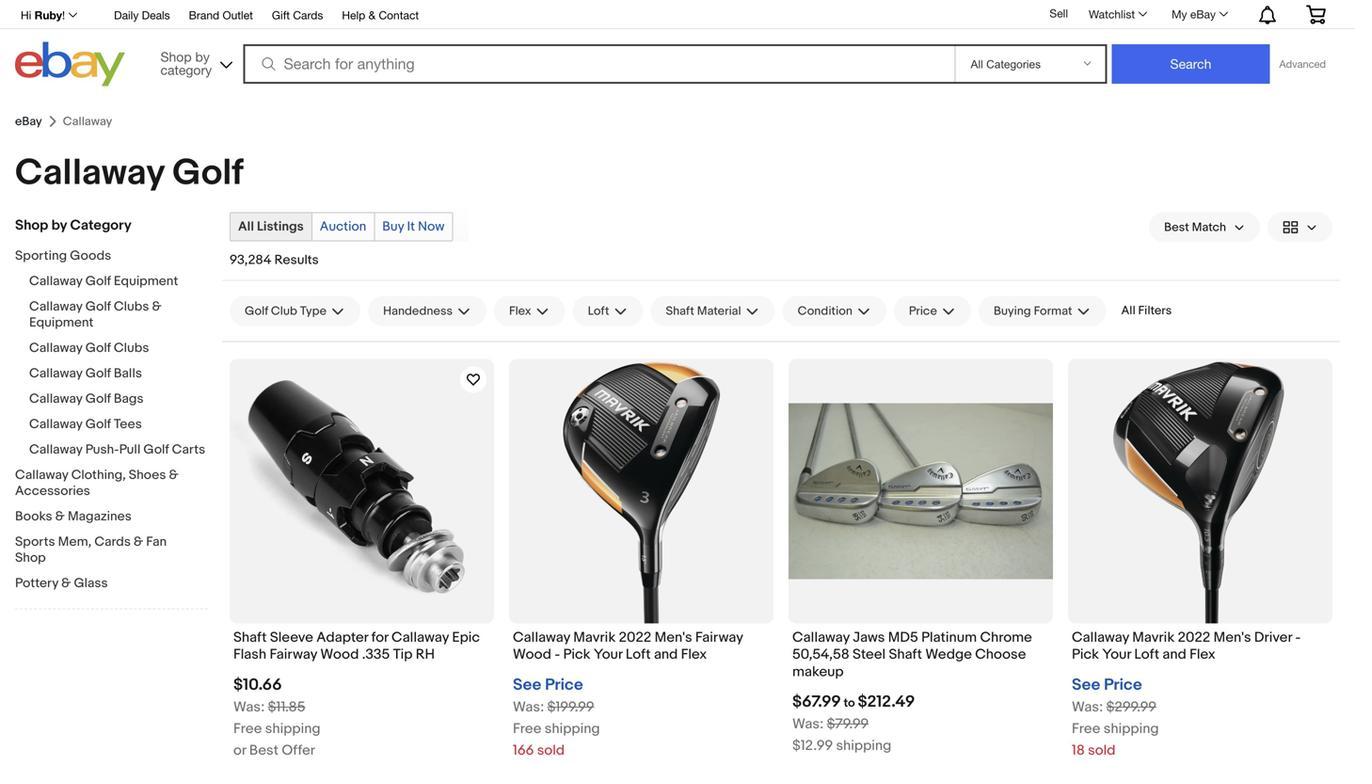 Task type: vqa. For each thing, say whether or not it's contained in the screenshot.
The Item
no



Task type: describe. For each thing, give the bounding box(es) containing it.
auction link
[[312, 213, 374, 240]]

accessories
[[15, 483, 90, 499]]

none submit inside shop by category banner
[[1112, 44, 1270, 84]]

callaway jaws md5 platinum chrome 50,54,58 steel shaft wedge choose makeup
[[793, 629, 1032, 680]]

all for all listings
[[238, 219, 254, 235]]

your inside "callaway mavrik 2022 men's driver - pick your loft and flex"
[[1102, 646, 1131, 663]]

ebay inside account navigation
[[1191, 8, 1216, 21]]

carts
[[172, 442, 205, 458]]

callaway golf tees link
[[29, 417, 208, 434]]

callaway inside the callaway mavrik 2022 men's fairway wood - pick your loft and flex
[[513, 629, 570, 646]]

callaway push-pull golf carts link
[[29, 442, 208, 460]]

books & magazines link
[[15, 509, 194, 527]]

your shopping cart image
[[1306, 5, 1327, 24]]

price button
[[894, 296, 971, 326]]

- inside the callaway mavrik 2022 men's fairway wood - pick your loft and flex
[[555, 646, 560, 663]]

books
[[15, 509, 52, 525]]

for
[[371, 629, 388, 646]]

shop by category button
[[152, 42, 237, 82]]

flex inside "callaway mavrik 2022 men's driver - pick your loft and flex"
[[1190, 646, 1216, 663]]

see for see price was: $299.99 free shipping 18 sold
[[1072, 675, 1101, 695]]

account navigation
[[10, 0, 1340, 29]]

callaway clothing, shoes & accessories link
[[15, 467, 194, 501]]

callaway mavrik 2022 men's driver - pick your loft and flex image
[[1068, 359, 1333, 624]]

callaway inside "callaway mavrik 2022 men's driver - pick your loft and flex"
[[1072, 629, 1129, 646]]

2022 for see price was: $299.99 free shipping 18 sold
[[1178, 629, 1211, 646]]

gift cards link
[[272, 6, 323, 26]]

category
[[70, 217, 132, 234]]

balls
[[114, 366, 142, 382]]

my ebay
[[1172, 8, 1216, 21]]

help
[[342, 8, 365, 22]]

my
[[1172, 8, 1187, 21]]

$67.99 to $212.49 was: $79.99 $12.99 shipping
[[793, 692, 915, 754]]

wood inside shaft sleeve adapter for callaway epic flash fairway wood .335 tip rh
[[320, 646, 359, 663]]

category
[[160, 62, 212, 78]]

by for category
[[195, 49, 210, 64]]

men's for see price was: $199.99 free shipping 166 sold
[[655, 629, 692, 646]]

goods
[[70, 248, 111, 264]]

now
[[418, 219, 445, 235]]

$212.49
[[858, 692, 915, 712]]

shaft inside 'callaway jaws md5 platinum chrome 50,54,58 steel shaft wedge choose makeup'
[[889, 646, 922, 663]]

see for see price was: $199.99 free shipping 166 sold
[[513, 675, 542, 695]]

filters
[[1138, 304, 1172, 318]]

brand outlet
[[189, 8, 253, 22]]

tees
[[114, 417, 142, 433]]

pick inside "callaway mavrik 2022 men's driver - pick your loft and flex"
[[1072, 646, 1099, 663]]

all listings
[[238, 219, 304, 235]]

shaft sleeve adapter for callaway epic flash fairway wood .335 tip rh
[[233, 629, 480, 663]]

sporting goods link
[[15, 248, 194, 266]]

format
[[1034, 304, 1073, 318]]

shaft sleeve adapter for callaway epic flash fairway wood .335 tip rh link
[[233, 629, 490, 668]]

brand
[[189, 8, 219, 22]]

callaway mavrik 2022 men's driver - pick your loft and flex
[[1072, 629, 1301, 663]]

epic
[[452, 629, 480, 646]]

all filters button
[[1114, 296, 1180, 326]]

help & contact
[[342, 8, 419, 22]]

golf down callaway golf equipment "link"
[[85, 299, 111, 315]]

my ebay link
[[1162, 3, 1237, 25]]

golf inside dropdown button
[[245, 304, 268, 318]]

buying format
[[994, 304, 1073, 318]]

clothing,
[[71, 467, 126, 483]]

hi ruby !
[[21, 8, 65, 22]]

wood inside the callaway mavrik 2022 men's fairway wood - pick your loft and flex
[[513, 646, 552, 663]]

club
[[271, 304, 297, 318]]

sold for see price was: $199.99 free shipping 166 sold
[[537, 742, 565, 759]]

price for see price was: $199.99 free shipping 166 sold
[[545, 675, 583, 695]]

gift
[[272, 8, 290, 22]]

glass
[[74, 576, 108, 592]]

pottery
[[15, 576, 58, 592]]

1 vertical spatial equipment
[[29, 315, 94, 331]]

shoes
[[129, 467, 166, 483]]

166
[[513, 742, 534, 759]]

sell link
[[1041, 7, 1077, 20]]

adapter
[[317, 629, 368, 646]]

jaws
[[853, 629, 885, 646]]

callaway golf equipment link
[[29, 273, 208, 291]]

2 clubs from the top
[[114, 340, 149, 356]]

fan
[[146, 534, 167, 550]]

auction
[[320, 219, 366, 235]]

contact
[[379, 8, 419, 22]]

$199.99
[[547, 699, 594, 716]]

flex inside dropdown button
[[509, 304, 531, 318]]

best inside $10.66 was: $11.85 free shipping or best offer
[[249, 742, 279, 759]]

1 horizontal spatial equipment
[[114, 273, 178, 289]]

loft button
[[573, 296, 643, 326]]

daily deals link
[[114, 6, 170, 26]]

shaft material
[[666, 304, 741, 318]]

see price link for see price was: $199.99 free shipping 166 sold
[[513, 675, 583, 695]]

best inside dropdown button
[[1164, 220, 1190, 235]]

93,284
[[230, 252, 272, 268]]

!
[[62, 8, 65, 22]]

golf right pull
[[143, 442, 169, 458]]

& left fan
[[134, 534, 143, 550]]

2022 for see price was: $199.99 free shipping 166 sold
[[619, 629, 652, 646]]

loft inside loft dropdown button
[[588, 304, 609, 318]]

$10.66 was: $11.85 free shipping or best offer
[[233, 675, 321, 759]]

loft inside "callaway mavrik 2022 men's driver - pick your loft and flex"
[[1135, 646, 1160, 663]]

& right books
[[55, 509, 65, 525]]

sports
[[15, 534, 55, 550]]

push-
[[85, 442, 119, 458]]

golf left balls
[[85, 366, 111, 382]]

free inside $10.66 was: $11.85 free shipping or best offer
[[233, 720, 262, 737]]

pottery & glass link
[[15, 576, 194, 593]]

shipping inside $10.66 was: $11.85 free shipping or best offer
[[265, 720, 321, 737]]

view: gallery view image
[[1283, 217, 1318, 237]]

sleeve
[[270, 629, 313, 646]]

daily
[[114, 8, 139, 22]]

sold for see price was: $299.99 free shipping 18 sold
[[1088, 742, 1116, 759]]

callaway jaws md5 platinum chrome 50,54,58 steel shaft wedge choose makeup link
[[793, 629, 1049, 685]]

match
[[1192, 220, 1226, 235]]

loft inside the callaway mavrik 2022 men's fairway wood - pick your loft and flex
[[626, 646, 651, 663]]

callaway golf main content
[[0, 106, 1355, 765]]

was: inside see price was: $199.99 free shipping 166 sold
[[513, 699, 544, 716]]

pull
[[119, 442, 141, 458]]

- inside "callaway mavrik 2022 men's driver - pick your loft and flex"
[[1296, 629, 1301, 646]]

& down callaway golf equipment "link"
[[152, 299, 162, 315]]

steel
[[853, 646, 886, 663]]

callaway inside shaft sleeve adapter for callaway epic flash fairway wood .335 tip rh
[[392, 629, 449, 646]]

buy
[[382, 219, 404, 235]]

results
[[274, 252, 319, 268]]

shop for shop by category
[[160, 49, 192, 64]]

pick inside the callaway mavrik 2022 men's fairway wood - pick your loft and flex
[[563, 646, 591, 663]]

men's for see price was: $299.99 free shipping 18 sold
[[1214, 629, 1251, 646]]

chrome
[[980, 629, 1032, 646]]



Task type: locate. For each thing, give the bounding box(es) containing it.
shipping inside the 'see price was: $299.99 free shipping 18 sold'
[[1104, 720, 1159, 737]]

sold inside the 'see price was: $299.99 free shipping 18 sold'
[[1088, 742, 1116, 759]]

fairway inside the callaway mavrik 2022 men's fairway wood - pick your loft and flex
[[696, 629, 743, 646]]

1 horizontal spatial pick
[[1072, 646, 1099, 663]]

callaway mavrik 2022 men's driver - pick your loft and flex link
[[1072, 629, 1329, 668]]

condition
[[798, 304, 853, 318]]

golf up callaway golf balls link
[[85, 340, 111, 356]]

fairway inside shaft sleeve adapter for callaway epic flash fairway wood .335 tip rh
[[270, 646, 317, 663]]

0 vertical spatial ebay
[[1191, 8, 1216, 21]]

callaway
[[15, 152, 164, 195], [29, 273, 82, 289], [29, 299, 82, 315], [29, 340, 82, 356], [29, 366, 82, 382], [29, 391, 82, 407], [29, 417, 82, 433], [29, 442, 82, 458], [15, 467, 68, 483], [392, 629, 449, 646], [513, 629, 570, 646], [793, 629, 850, 646], [1072, 629, 1129, 646]]

callaway mavrik 2022 men's fairway wood - pick your loft and flex image
[[509, 359, 774, 624]]

0 vertical spatial equipment
[[114, 273, 178, 289]]

0 horizontal spatial price
[[545, 675, 583, 695]]

1 free from the left
[[233, 720, 262, 737]]

mavrik inside the callaway mavrik 2022 men's fairway wood - pick your loft and flex
[[573, 629, 616, 646]]

shaft material button
[[651, 296, 775, 326]]

and
[[654, 646, 678, 663], [1163, 646, 1187, 663]]

0 horizontal spatial flex
[[509, 304, 531, 318]]

sports mem, cards & fan shop link
[[15, 534, 194, 568]]

18
[[1072, 742, 1085, 759]]

mavrik up $299.99
[[1133, 629, 1175, 646]]

md5
[[888, 629, 918, 646]]

price inside the 'see price was: $299.99 free shipping 18 sold'
[[1104, 675, 1142, 695]]

price up $299.99
[[1104, 675, 1142, 695]]

2 see from the left
[[1072, 675, 1101, 695]]

1 horizontal spatial -
[[1296, 629, 1301, 646]]

pick up the 'see price was: $299.99 free shipping 18 sold'
[[1072, 646, 1099, 663]]

shaft sleeve adapter for callaway epic flash fairway wood .335 tip rh image
[[230, 359, 494, 624]]

1 horizontal spatial flex
[[681, 646, 707, 663]]

$10.66
[[233, 675, 282, 695]]

driver
[[1255, 629, 1292, 646]]

sold inside see price was: $199.99 free shipping 166 sold
[[537, 742, 565, 759]]

0 horizontal spatial men's
[[655, 629, 692, 646]]

free up 166
[[513, 720, 542, 737]]

2 wood from the left
[[513, 646, 552, 663]]

ruby
[[35, 8, 62, 22]]

golf club type
[[245, 304, 327, 318]]

see price link
[[513, 675, 583, 695], [1072, 675, 1142, 695]]

$67.99
[[793, 692, 841, 712]]

2 horizontal spatial flex
[[1190, 646, 1216, 663]]

1 sold from the left
[[537, 742, 565, 759]]

2 free from the left
[[513, 720, 542, 737]]

2022 inside "callaway mavrik 2022 men's driver - pick your loft and flex"
[[1178, 629, 1211, 646]]

2 see price link from the left
[[1072, 675, 1142, 695]]

2 horizontal spatial loft
[[1135, 646, 1160, 663]]

shipping down $199.99
[[545, 720, 600, 737]]

1 your from the left
[[594, 646, 623, 663]]

men's inside the callaway mavrik 2022 men's fairway wood - pick your loft and flex
[[655, 629, 692, 646]]

1 vertical spatial by
[[51, 217, 67, 234]]

1 horizontal spatial price
[[909, 304, 937, 318]]

0 horizontal spatial loft
[[588, 304, 609, 318]]

see up 18
[[1072, 675, 1101, 695]]

bags
[[114, 391, 144, 407]]

and inside the callaway mavrik 2022 men's fairway wood - pick your loft and flex
[[654, 646, 678, 663]]

all inside button
[[1121, 304, 1136, 318]]

by for category
[[51, 217, 67, 234]]

-
[[1296, 629, 1301, 646], [555, 646, 560, 663]]

by inside shop by category
[[195, 49, 210, 64]]

price for see price was: $299.99 free shipping 18 sold
[[1104, 675, 1142, 695]]

shop inside shop by category
[[160, 49, 192, 64]]

.335
[[362, 646, 390, 663]]

2 and from the left
[[1163, 646, 1187, 663]]

loft
[[588, 304, 609, 318], [626, 646, 651, 663], [1135, 646, 1160, 663]]

best match
[[1164, 220, 1226, 235]]

0 vertical spatial shop
[[160, 49, 192, 64]]

1 horizontal spatial fairway
[[696, 629, 743, 646]]

free up 18
[[1072, 720, 1101, 737]]

platinum
[[922, 629, 977, 646]]

1 horizontal spatial wood
[[513, 646, 552, 663]]

price right condition 'dropdown button'
[[909, 304, 937, 318]]

material
[[697, 304, 741, 318]]

see up 166
[[513, 675, 542, 695]]

1 vertical spatial shop
[[15, 217, 48, 234]]

93,284 results
[[230, 252, 319, 268]]

Search for anything text field
[[246, 46, 951, 82]]

0 horizontal spatial cards
[[94, 534, 131, 550]]

all up 93,284
[[238, 219, 254, 235]]

all
[[238, 219, 254, 235], [1121, 304, 1136, 318]]

1 horizontal spatial mavrik
[[1133, 629, 1175, 646]]

2 horizontal spatial shaft
[[889, 646, 922, 663]]

shipping down $299.99
[[1104, 720, 1159, 737]]

2 mavrik from the left
[[1133, 629, 1175, 646]]

was: up $12.99
[[793, 716, 824, 733]]

wood up $199.99
[[513, 646, 552, 663]]

0 horizontal spatial your
[[594, 646, 623, 663]]

ebay inside "callaway golf" main content
[[15, 114, 42, 129]]

handedness
[[383, 304, 453, 318]]

was: inside $67.99 to $212.49 was: $79.99 $12.99 shipping
[[793, 716, 824, 733]]

your
[[594, 646, 623, 663], [1102, 646, 1131, 663]]

pick up $199.99
[[563, 646, 591, 663]]

deals
[[142, 8, 170, 22]]

mavrik up $199.99
[[573, 629, 616, 646]]

ebay link
[[15, 114, 42, 129]]

1 horizontal spatial by
[[195, 49, 210, 64]]

mem,
[[58, 534, 91, 550]]

shaft down md5
[[889, 646, 922, 663]]

1 horizontal spatial ebay
[[1191, 8, 1216, 21]]

clubs down callaway golf equipment "link"
[[114, 299, 149, 315]]

condition button
[[783, 296, 887, 326]]

golf left bags
[[85, 391, 111, 407]]

free for see price was: $299.99 free shipping 18 sold
[[1072, 720, 1101, 737]]

2 horizontal spatial price
[[1104, 675, 1142, 695]]

1 horizontal spatial best
[[1164, 220, 1190, 235]]

1 horizontal spatial cards
[[293, 8, 323, 22]]

best match button
[[1149, 212, 1260, 242]]

all listings link
[[231, 213, 311, 240]]

& inside 'link'
[[369, 8, 376, 22]]

mavrik inside "callaway mavrik 2022 men's driver - pick your loft and flex"
[[1133, 629, 1175, 646]]

best right or
[[249, 742, 279, 759]]

& right help
[[369, 8, 376, 22]]

shaft up flash
[[233, 629, 267, 646]]

1 vertical spatial clubs
[[114, 340, 149, 356]]

1 men's from the left
[[655, 629, 692, 646]]

men's inside "callaway mavrik 2022 men's driver - pick your loft and flex"
[[1214, 629, 1251, 646]]

shop down deals
[[160, 49, 192, 64]]

0 horizontal spatial -
[[555, 646, 560, 663]]

watchlist
[[1089, 8, 1135, 21]]

callaway golf clubs & equipment link
[[29, 299, 208, 333]]

advanced
[[1280, 58, 1326, 70]]

2 2022 from the left
[[1178, 629, 1211, 646]]

1 horizontal spatial shaft
[[666, 304, 695, 318]]

sold
[[537, 742, 565, 759], [1088, 742, 1116, 759]]

was: down $10.66 on the bottom left of the page
[[233, 699, 265, 716]]

and inside "callaway mavrik 2022 men's driver - pick your loft and flex"
[[1163, 646, 1187, 663]]

was: inside the 'see price was: $299.99 free shipping 18 sold'
[[1072, 699, 1103, 716]]

- up $199.99
[[555, 646, 560, 663]]

by up "sporting"
[[51, 217, 67, 234]]

50,54,58
[[793, 646, 850, 663]]

free for see price was: $199.99 free shipping 166 sold
[[513, 720, 542, 737]]

1 horizontal spatial all
[[1121, 304, 1136, 318]]

shop inside sporting goods callaway golf equipment callaway golf clubs & equipment callaway golf clubs callaway golf balls callaway golf bags callaway golf tees callaway push-pull golf carts callaway clothing, shoes & accessories books & magazines sports mem, cards & fan shop pottery & glass
[[15, 550, 46, 566]]

your up $199.99
[[594, 646, 623, 663]]

1 mavrik from the left
[[573, 629, 616, 646]]

see inside see price was: $199.99 free shipping 166 sold
[[513, 675, 542, 695]]

shop by category banner
[[10, 0, 1340, 91]]

buying format button
[[979, 296, 1106, 326]]

magazines
[[68, 509, 132, 525]]

advanced link
[[1270, 45, 1336, 83]]

0 horizontal spatial see price link
[[513, 675, 583, 695]]

see price link for see price was: $299.99 free shipping 18 sold
[[1072, 675, 1142, 695]]

shaft inside shaft sleeve adapter for callaway epic flash fairway wood .335 tip rh
[[233, 629, 267, 646]]

$79.99
[[827, 716, 869, 733]]

cards inside sporting goods callaway golf equipment callaway golf clubs & equipment callaway golf clubs callaway golf balls callaway golf bags callaway golf tees callaway push-pull golf carts callaway clothing, shoes & accessories books & magazines sports mem, cards & fan shop pottery & glass
[[94, 534, 131, 550]]

0 horizontal spatial 2022
[[619, 629, 652, 646]]

0 horizontal spatial pick
[[563, 646, 591, 663]]

1 see price link from the left
[[513, 675, 583, 695]]

free up or
[[233, 720, 262, 737]]

0 horizontal spatial all
[[238, 219, 254, 235]]

flash
[[233, 646, 266, 663]]

callaway jaws md5 platinum chrome 50,54,58 steel shaft wedge choose makeup image
[[789, 403, 1053, 579]]

3 free from the left
[[1072, 720, 1101, 737]]

0 horizontal spatial best
[[249, 742, 279, 759]]

shop up "sporting"
[[15, 217, 48, 234]]

0 vertical spatial all
[[238, 219, 254, 235]]

buying
[[994, 304, 1031, 318]]

shop by category
[[160, 49, 212, 78]]

0 horizontal spatial mavrik
[[573, 629, 616, 646]]

rh
[[416, 646, 435, 663]]

flex
[[509, 304, 531, 318], [681, 646, 707, 663], [1190, 646, 1216, 663]]

see price link up $199.99
[[513, 675, 583, 695]]

golf up push-
[[85, 417, 111, 433]]

best
[[1164, 220, 1190, 235], [249, 742, 279, 759]]

equipment
[[114, 273, 178, 289], [29, 315, 94, 331]]

shipping inside see price was: $199.99 free shipping 166 sold
[[545, 720, 600, 737]]

1 clubs from the top
[[114, 299, 149, 315]]

2 horizontal spatial free
[[1072, 720, 1101, 737]]

shaft left material
[[666, 304, 695, 318]]

1 wood from the left
[[320, 646, 359, 663]]

shop for shop by category
[[15, 217, 48, 234]]

- right driver
[[1296, 629, 1301, 646]]

1 2022 from the left
[[619, 629, 652, 646]]

wood
[[320, 646, 359, 663], [513, 646, 552, 663]]

sold right 166
[[537, 742, 565, 759]]

1 vertical spatial cards
[[94, 534, 131, 550]]

0 horizontal spatial and
[[654, 646, 678, 663]]

golf down sporting goods "link"
[[85, 273, 111, 289]]

1 horizontal spatial men's
[[1214, 629, 1251, 646]]

1 see from the left
[[513, 675, 542, 695]]

was: left $199.99
[[513, 699, 544, 716]]

cards inside account navigation
[[293, 8, 323, 22]]

1 horizontal spatial 2022
[[1178, 629, 1211, 646]]

pick
[[563, 646, 591, 663], [1072, 646, 1099, 663]]

callaway golf
[[15, 152, 244, 195]]

sold right 18
[[1088, 742, 1116, 759]]

1 horizontal spatial free
[[513, 720, 542, 737]]

shipping inside $67.99 to $212.49 was: $79.99 $12.99 shipping
[[836, 738, 892, 754]]

free inside the 'see price was: $299.99 free shipping 18 sold'
[[1072, 720, 1101, 737]]

was: inside $10.66 was: $11.85 free shipping or best offer
[[233, 699, 265, 716]]

0 horizontal spatial shaft
[[233, 629, 267, 646]]

see price link up $299.99
[[1072, 675, 1142, 695]]

2 vertical spatial shop
[[15, 550, 46, 566]]

all left filters
[[1121, 304, 1136, 318]]

cards right "gift"
[[293, 8, 323, 22]]

free
[[233, 720, 262, 737], [513, 720, 542, 737], [1072, 720, 1101, 737]]

price inside see price was: $199.99 free shipping 166 sold
[[545, 675, 583, 695]]

1 horizontal spatial see price link
[[1072, 675, 1142, 695]]

& left glass
[[61, 576, 71, 592]]

0 horizontal spatial fairway
[[270, 646, 317, 663]]

all for all filters
[[1121, 304, 1136, 318]]

0 horizontal spatial wood
[[320, 646, 359, 663]]

0 horizontal spatial by
[[51, 217, 67, 234]]

sporting
[[15, 248, 67, 264]]

2 men's from the left
[[1214, 629, 1251, 646]]

2 pick from the left
[[1072, 646, 1099, 663]]

tip
[[393, 646, 413, 663]]

2 sold from the left
[[1088, 742, 1116, 759]]

1 horizontal spatial sold
[[1088, 742, 1116, 759]]

by inside "callaway golf" main content
[[51, 217, 67, 234]]

equipment up callaway golf clubs link
[[29, 315, 94, 331]]

&
[[369, 8, 376, 22], [152, 299, 162, 315], [169, 467, 179, 483], [55, 509, 65, 525], [134, 534, 143, 550], [61, 576, 71, 592]]

None submit
[[1112, 44, 1270, 84]]

price inside dropdown button
[[909, 304, 937, 318]]

flex inside the callaway mavrik 2022 men's fairway wood - pick your loft and flex
[[681, 646, 707, 663]]

shipping
[[265, 720, 321, 737], [545, 720, 600, 737], [1104, 720, 1159, 737], [836, 738, 892, 754]]

shipping down $79.99
[[836, 738, 892, 754]]

0 vertical spatial best
[[1164, 220, 1190, 235]]

0 horizontal spatial equipment
[[29, 315, 94, 331]]

0 vertical spatial by
[[195, 49, 210, 64]]

your up $299.99
[[1102, 646, 1131, 663]]

clubs up balls
[[114, 340, 149, 356]]

1 horizontal spatial and
[[1163, 646, 1187, 663]]

1 horizontal spatial loft
[[626, 646, 651, 663]]

0 vertical spatial cards
[[293, 8, 323, 22]]

mavrik for see price was: $299.99 free shipping 18 sold
[[1133, 629, 1175, 646]]

flex button
[[494, 296, 565, 326]]

was: left $299.99
[[1072, 699, 1103, 716]]

1 horizontal spatial your
[[1102, 646, 1131, 663]]

0 horizontal spatial sold
[[537, 742, 565, 759]]

by down brand
[[195, 49, 210, 64]]

men's
[[655, 629, 692, 646], [1214, 629, 1251, 646]]

equipment up 'callaway golf clubs & equipment' link
[[114, 273, 178, 289]]

& right shoes
[[169, 467, 179, 483]]

or
[[233, 742, 246, 759]]

all filters
[[1121, 304, 1172, 318]]

0 horizontal spatial see
[[513, 675, 542, 695]]

best left match
[[1164, 220, 1190, 235]]

callaway inside 'callaway jaws md5 platinum chrome 50,54,58 steel shaft wedge choose makeup'
[[793, 629, 850, 646]]

free inside see price was: $199.99 free shipping 166 sold
[[513, 720, 542, 737]]

shaft inside dropdown button
[[666, 304, 695, 318]]

1 vertical spatial all
[[1121, 304, 1136, 318]]

callaway golf clubs link
[[29, 340, 208, 358]]

hi
[[21, 8, 31, 22]]

see inside the 'see price was: $299.99 free shipping 18 sold'
[[1072, 675, 1101, 695]]

gift cards
[[272, 8, 323, 22]]

to
[[844, 696, 855, 711]]

1 pick from the left
[[563, 646, 591, 663]]

mavrik for see price was: $199.99 free shipping 166 sold
[[573, 629, 616, 646]]

golf left club
[[245, 304, 268, 318]]

shop
[[160, 49, 192, 64], [15, 217, 48, 234], [15, 550, 46, 566]]

price up $199.99
[[545, 675, 583, 695]]

2 your from the left
[[1102, 646, 1131, 663]]

shaft for shaft material
[[666, 304, 695, 318]]

cards down 'books & magazines' link
[[94, 534, 131, 550]]

wood down 'adapter'
[[320, 646, 359, 663]]

it
[[407, 219, 415, 235]]

your inside the callaway mavrik 2022 men's fairway wood - pick your loft and flex
[[594, 646, 623, 663]]

1 vertical spatial ebay
[[15, 114, 42, 129]]

1 vertical spatial best
[[249, 742, 279, 759]]

0 horizontal spatial ebay
[[15, 114, 42, 129]]

0 horizontal spatial free
[[233, 720, 262, 737]]

0 vertical spatial clubs
[[114, 299, 149, 315]]

golf up all listings
[[172, 152, 244, 195]]

1 and from the left
[[654, 646, 678, 663]]

2022 inside the callaway mavrik 2022 men's fairway wood - pick your loft and flex
[[619, 629, 652, 646]]

callaway golf bags link
[[29, 391, 208, 409]]

1 horizontal spatial see
[[1072, 675, 1101, 695]]

$12.99
[[793, 738, 833, 754]]

shop up pottery
[[15, 550, 46, 566]]

$299.99
[[1107, 699, 1157, 716]]

callaway mavrik 2022 men's fairway wood - pick your loft and flex link
[[513, 629, 770, 668]]

by
[[195, 49, 210, 64], [51, 217, 67, 234]]

shipping up "offer"
[[265, 720, 321, 737]]

shaft for shaft sleeve adapter for callaway epic flash fairway wood .335 tip rh
[[233, 629, 267, 646]]



